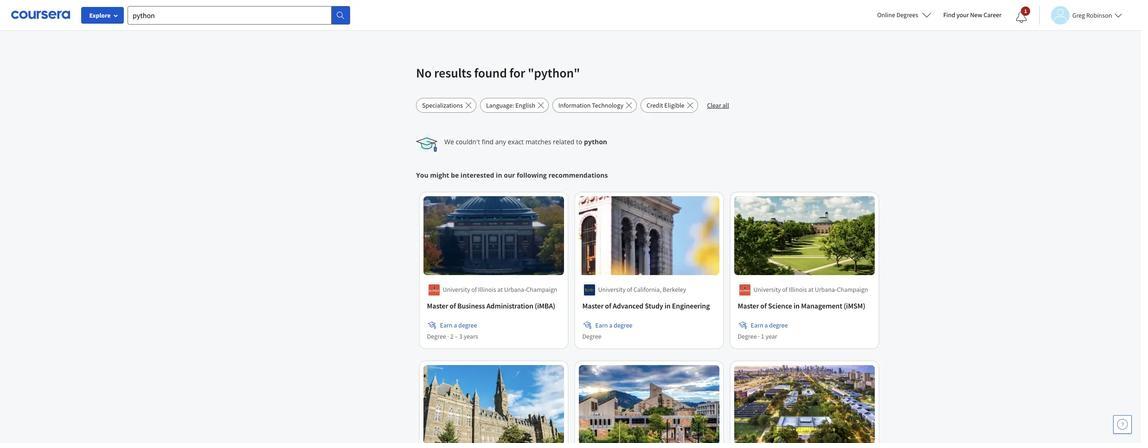 Task type: locate. For each thing, give the bounding box(es) containing it.
urbana- up administration
[[505, 286, 527, 294]]

show notifications image
[[1017, 12, 1028, 23]]

master for master of business administration (imba)
[[427, 301, 449, 311]]

2 urbana- from the left
[[816, 286, 838, 294]]

champaign
[[527, 286, 558, 294], [838, 286, 869, 294]]

results
[[434, 65, 472, 81]]

1 illinois from the left
[[479, 286, 497, 294]]

a for advanced
[[610, 321, 613, 330]]

degree up year
[[770, 321, 789, 330]]

greg
[[1073, 11, 1086, 19]]

2 earn a degree from the left
[[596, 321, 633, 330]]

0 horizontal spatial illinois
[[479, 286, 497, 294]]

greg robinson button
[[1040, 6, 1123, 24]]

2 degree from the left
[[583, 333, 602, 341]]

1 left year
[[762, 333, 765, 341]]

3 earn a degree from the left
[[751, 321, 789, 330]]

master left science
[[738, 301, 760, 311]]

in
[[496, 171, 502, 180], [665, 301, 671, 311], [794, 301, 800, 311]]

no results found for "python"
[[416, 65, 580, 81]]

university of illinois at urbana-champaign
[[443, 286, 558, 294], [754, 286, 869, 294]]

earn a degree up –
[[440, 321, 478, 330]]

0 horizontal spatial urbana-
[[505, 286, 527, 294]]

university of california, berkeley
[[599, 286, 687, 294]]

urbana- for management
[[816, 286, 838, 294]]

master of business administration (imba)
[[427, 301, 556, 311]]

find your new career
[[944, 11, 1002, 19]]

1 horizontal spatial earn a degree
[[596, 321, 633, 330]]

· left 2
[[448, 333, 449, 341]]

3 degree from the left
[[770, 321, 789, 330]]

online degrees button
[[870, 5, 939, 25]]

1 horizontal spatial university
[[599, 286, 626, 294]]

clear all
[[708, 101, 730, 110]]

earn
[[440, 321, 453, 330], [596, 321, 608, 330], [751, 321, 764, 330]]

2 horizontal spatial university
[[754, 286, 782, 294]]

matches
[[526, 137, 552, 146]]

degree
[[427, 333, 447, 341], [583, 333, 602, 341], [738, 333, 758, 341]]

1 degree from the left
[[459, 321, 478, 330]]

1 champaign from the left
[[527, 286, 558, 294]]

for
[[510, 65, 526, 81]]

language: english
[[486, 101, 536, 110]]

earn for business
[[440, 321, 453, 330]]

1 · from the left
[[448, 333, 449, 341]]

1 horizontal spatial champaign
[[838, 286, 869, 294]]

1 inside button
[[1025, 7, 1028, 14]]

2 earn from the left
[[596, 321, 608, 330]]

1 horizontal spatial a
[[610, 321, 613, 330]]

champaign up (imba)
[[527, 286, 558, 294]]

1 at from the left
[[498, 286, 503, 294]]

university
[[443, 286, 471, 294], [599, 286, 626, 294], [754, 286, 782, 294]]

information technology button
[[553, 98, 637, 113]]

2 at from the left
[[809, 286, 814, 294]]

2 horizontal spatial master
[[738, 301, 760, 311]]

3 degree from the left
[[738, 333, 758, 341]]

1 horizontal spatial ·
[[759, 333, 760, 341]]

0 horizontal spatial university
[[443, 286, 471, 294]]

help center image
[[1118, 419, 1129, 430]]

urbana-
[[505, 286, 527, 294], [816, 286, 838, 294]]

a up year
[[765, 321, 769, 330]]

1 horizontal spatial degree
[[583, 333, 602, 341]]

a down master of advanced study in engineering in the bottom of the page
[[610, 321, 613, 330]]

0 horizontal spatial degree
[[459, 321, 478, 330]]

university of illinois at urbana-champaign up master of business administration (imba) link on the bottom of the page
[[443, 286, 558, 294]]

online degrees
[[878, 11, 919, 19]]

1 horizontal spatial urbana-
[[816, 286, 838, 294]]

default results icon image
[[416, 133, 438, 152]]

0 horizontal spatial university of illinois at urbana-champaign
[[443, 286, 558, 294]]

1 degree from the left
[[427, 333, 447, 341]]

illinois up master of business administration (imba)
[[479, 286, 497, 294]]

master of advanced study in engineering link
[[583, 301, 716, 312]]

in right study
[[665, 301, 671, 311]]

1 master from the left
[[427, 301, 449, 311]]

3 a from the left
[[765, 321, 769, 330]]

3 master from the left
[[738, 301, 760, 311]]

0 vertical spatial 1
[[1025, 7, 1028, 14]]

1 horizontal spatial at
[[809, 286, 814, 294]]

1 university of illinois at urbana-champaign from the left
[[443, 286, 558, 294]]

university up business
[[443, 286, 471, 294]]

you
[[416, 171, 429, 180]]

3 university from the left
[[754, 286, 782, 294]]

0 horizontal spatial at
[[498, 286, 503, 294]]

0 horizontal spatial degree
[[427, 333, 447, 341]]

0 horizontal spatial champaign
[[527, 286, 558, 294]]

master left advanced
[[583, 301, 604, 311]]

earn a degree up year
[[751, 321, 789, 330]]

"python"
[[528, 65, 580, 81]]

2 horizontal spatial a
[[765, 321, 769, 330]]

any
[[496, 137, 506, 146]]

at up master of business administration (imba) link on the bottom of the page
[[498, 286, 503, 294]]

information technology
[[559, 101, 624, 110]]

at for in
[[809, 286, 814, 294]]

1 horizontal spatial earn
[[596, 321, 608, 330]]

to
[[576, 137, 583, 146]]

at up master of science in management (imsm) link
[[809, 286, 814, 294]]

earn a degree down advanced
[[596, 321, 633, 330]]

master for master of advanced study in engineering
[[583, 301, 604, 311]]

1 horizontal spatial master
[[583, 301, 604, 311]]

1 earn from the left
[[440, 321, 453, 330]]

university of illinois at urbana-champaign up master of science in management (imsm) link
[[754, 286, 869, 294]]

of up advanced
[[627, 286, 633, 294]]

a up –
[[454, 321, 458, 330]]

champaign up (imsm)
[[838, 286, 869, 294]]

champaign for (imba)
[[527, 286, 558, 294]]

1 earn a degree from the left
[[440, 321, 478, 330]]

0 horizontal spatial earn a degree
[[440, 321, 478, 330]]

2 a from the left
[[610, 321, 613, 330]]

(imba)
[[535, 301, 556, 311]]

of
[[472, 286, 477, 294], [627, 286, 633, 294], [783, 286, 788, 294], [450, 301, 456, 311], [606, 301, 612, 311], [761, 301, 767, 311]]

1 university from the left
[[443, 286, 471, 294]]

1 horizontal spatial 1
[[1025, 7, 1028, 14]]

in right science
[[794, 301, 800, 311]]

university up science
[[754, 286, 782, 294]]

in left the our
[[496, 171, 502, 180]]

0 horizontal spatial ·
[[448, 333, 449, 341]]

0 horizontal spatial 1
[[762, 333, 765, 341]]

0 horizontal spatial in
[[496, 171, 502, 180]]

1
[[1025, 7, 1028, 14], [762, 333, 765, 341]]

urbana- up management
[[816, 286, 838, 294]]

advanced
[[613, 301, 644, 311]]

1 horizontal spatial in
[[665, 301, 671, 311]]

explore button
[[81, 7, 124, 24]]

university up advanced
[[599, 286, 626, 294]]

university for science
[[754, 286, 782, 294]]

university for advanced
[[599, 286, 626, 294]]

master
[[427, 301, 449, 311], [583, 301, 604, 311], [738, 301, 760, 311]]

2 horizontal spatial earn a degree
[[751, 321, 789, 330]]

information
[[559, 101, 591, 110]]

(imsm)
[[845, 301, 866, 311]]

our
[[504, 171, 515, 180]]

language:
[[486, 101, 514, 110]]

master of science in management (imsm)
[[738, 301, 866, 311]]

clear
[[708, 101, 722, 110]]

0 horizontal spatial a
[[454, 321, 458, 330]]

at
[[498, 286, 503, 294], [809, 286, 814, 294]]

degree up years
[[459, 321, 478, 330]]

2 horizontal spatial degree
[[738, 333, 758, 341]]

university for business
[[443, 286, 471, 294]]

master for master of science in management (imsm)
[[738, 301, 760, 311]]

1 right career
[[1025, 7, 1028, 14]]

at for administration
[[498, 286, 503, 294]]

0 horizontal spatial master
[[427, 301, 449, 311]]

2 master from the left
[[583, 301, 604, 311]]

a for business
[[454, 321, 458, 330]]

new
[[971, 11, 983, 19]]

engineering
[[673, 301, 711, 311]]

2 horizontal spatial degree
[[770, 321, 789, 330]]

master of advanced study in engineering
[[583, 301, 711, 311]]

illinois
[[479, 286, 497, 294], [790, 286, 808, 294]]

2 · from the left
[[759, 333, 760, 341]]

illinois up master of science in management (imsm)
[[790, 286, 808, 294]]

2 horizontal spatial earn
[[751, 321, 764, 330]]

master left business
[[427, 301, 449, 311]]

2 university from the left
[[599, 286, 626, 294]]

degree
[[459, 321, 478, 330], [614, 321, 633, 330], [770, 321, 789, 330]]

credit eligible button
[[641, 98, 698, 113]]

2 degree from the left
[[614, 321, 633, 330]]

earn a degree
[[440, 321, 478, 330], [596, 321, 633, 330], [751, 321, 789, 330]]

1 horizontal spatial illinois
[[790, 286, 808, 294]]

might
[[430, 171, 450, 180]]

no
[[416, 65, 432, 81]]

None search field
[[128, 6, 350, 24]]

· left year
[[759, 333, 760, 341]]

specializations
[[422, 101, 463, 110]]

degree down advanced
[[614, 321, 633, 330]]

3 earn from the left
[[751, 321, 764, 330]]

2 university of illinois at urbana-champaign from the left
[[754, 286, 869, 294]]

2 horizontal spatial in
[[794, 301, 800, 311]]

earn a degree for science
[[751, 321, 789, 330]]

of left business
[[450, 301, 456, 311]]

1 horizontal spatial university of illinois at urbana-champaign
[[754, 286, 869, 294]]

2 illinois from the left
[[790, 286, 808, 294]]

0 horizontal spatial earn
[[440, 321, 453, 330]]

·
[[448, 333, 449, 341], [759, 333, 760, 341]]

2 champaign from the left
[[838, 286, 869, 294]]

explore
[[89, 11, 111, 19]]

related
[[553, 137, 575, 146]]

1 horizontal spatial degree
[[614, 321, 633, 330]]

1 a from the left
[[454, 321, 458, 330]]

1 urbana- from the left
[[505, 286, 527, 294]]

a
[[454, 321, 458, 330], [610, 321, 613, 330], [765, 321, 769, 330]]



Task type: describe. For each thing, give the bounding box(es) containing it.
find
[[944, 11, 956, 19]]

berkeley
[[663, 286, 687, 294]]

2
[[451, 333, 454, 341]]

in for interested
[[496, 171, 502, 180]]

degree · 2 – 3 years
[[427, 333, 479, 341]]

3
[[460, 333, 463, 341]]

all
[[723, 101, 730, 110]]

degree for advanced
[[614, 321, 633, 330]]

found
[[475, 65, 507, 81]]

degree for master of business administration (imba)
[[427, 333, 447, 341]]

degree · 1 year
[[738, 333, 778, 341]]

urbana- for (imba)
[[505, 286, 527, 294]]

illinois for administration
[[479, 286, 497, 294]]

–
[[455, 333, 458, 341]]

california,
[[634, 286, 662, 294]]

eligible
[[665, 101, 685, 110]]

credit eligible
[[647, 101, 685, 110]]

science
[[769, 301, 793, 311]]

python
[[584, 137, 608, 146]]

degree for master of science in management (imsm)
[[738, 333, 758, 341]]

couldn't
[[456, 137, 480, 146]]

What do you want to learn? text field
[[128, 6, 332, 24]]

administration
[[487, 301, 534, 311]]

online
[[878, 11, 896, 19]]

1 vertical spatial 1
[[762, 333, 765, 341]]

years
[[464, 333, 479, 341]]

champaign for management
[[838, 286, 869, 294]]

career
[[984, 11, 1002, 19]]

master of science in management (imsm) link
[[738, 301, 872, 312]]

following
[[517, 171, 547, 180]]

earn for advanced
[[596, 321, 608, 330]]

earn a degree for business
[[440, 321, 478, 330]]

specializations button
[[416, 98, 477, 113]]

illinois for in
[[790, 286, 808, 294]]

technology
[[592, 101, 624, 110]]

year
[[766, 333, 778, 341]]

be
[[451, 171, 459, 180]]

coursera image
[[11, 8, 70, 22]]

1 button
[[1009, 6, 1035, 28]]

university of illinois at urbana-champaign for in
[[754, 286, 869, 294]]

degrees
[[897, 11, 919, 19]]

of up science
[[783, 286, 788, 294]]

earn for science
[[751, 321, 764, 330]]

study
[[646, 301, 664, 311]]

business
[[458, 301, 486, 311]]

we couldn't find any exact matches related to python
[[445, 137, 608, 146]]

in for study
[[665, 301, 671, 311]]

we
[[445, 137, 454, 146]]

exact
[[508, 137, 524, 146]]

of left science
[[761, 301, 767, 311]]

· for business
[[448, 333, 449, 341]]

a for science
[[765, 321, 769, 330]]

interested
[[461, 171, 495, 180]]

clear all button
[[702, 98, 735, 113]]

master of business administration (imba) link
[[427, 301, 561, 312]]

you might be interested in our following recommendations
[[416, 171, 608, 180]]

degree for business
[[459, 321, 478, 330]]

recommendations
[[549, 171, 608, 180]]

degree for science
[[770, 321, 789, 330]]

credit
[[647, 101, 664, 110]]

robinson
[[1087, 11, 1113, 19]]

management
[[802, 301, 843, 311]]

greg robinson
[[1073, 11, 1113, 19]]

find
[[482, 137, 494, 146]]

university of illinois at urbana-champaign for administration
[[443, 286, 558, 294]]

· for science
[[759, 333, 760, 341]]

language: english button
[[480, 98, 549, 113]]

your
[[957, 11, 970, 19]]

of left advanced
[[606, 301, 612, 311]]

earn a degree for advanced
[[596, 321, 633, 330]]

of up business
[[472, 286, 477, 294]]

find your new career link
[[939, 9, 1007, 21]]

english
[[516, 101, 536, 110]]



Task type: vqa. For each thing, say whether or not it's contained in the screenshot.
(749 reviews) Months
no



